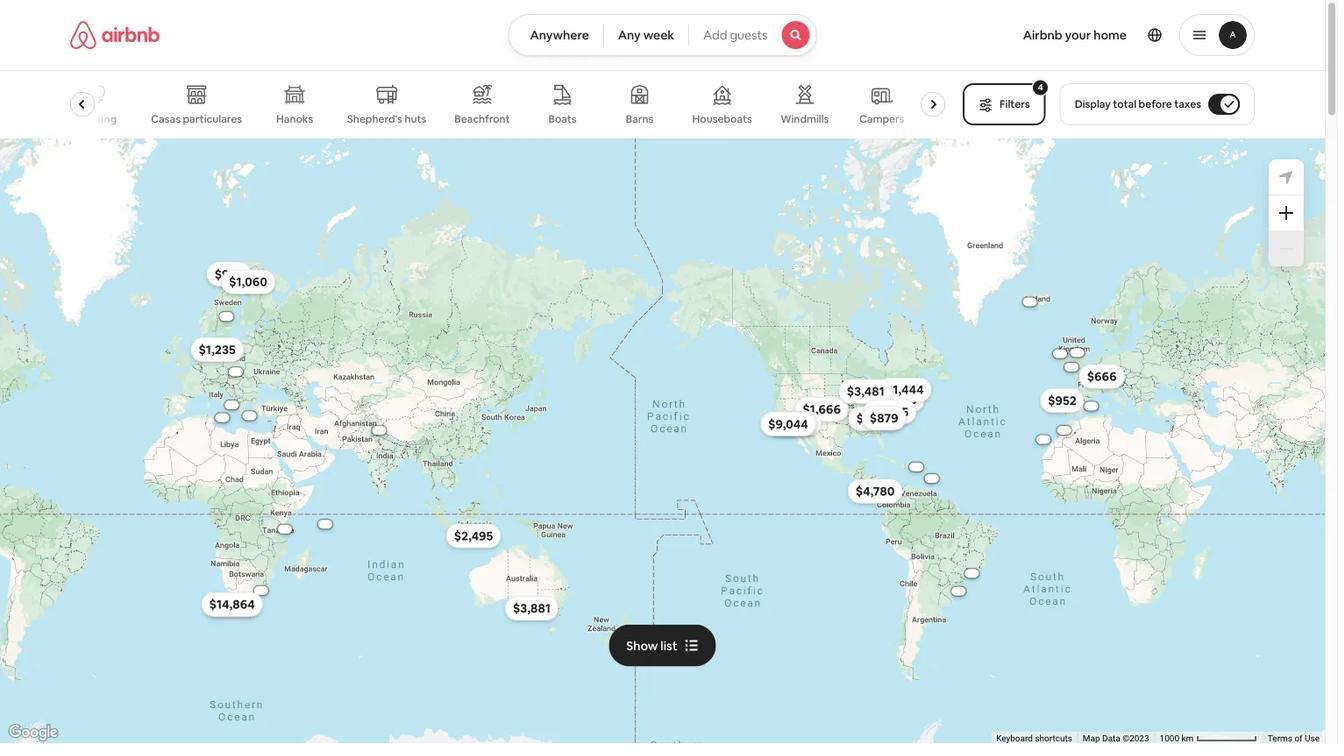 Task type: describe. For each thing, give the bounding box(es) containing it.
$14,864 button
[[201, 592, 263, 617]]

$1,666
[[803, 402, 841, 417]]

show
[[626, 638, 658, 654]]

$1,695 button
[[863, 400, 917, 424]]

taxes
[[1174, 97, 1201, 111]]

campers
[[860, 112, 905, 126]]

your
[[1065, 27, 1091, 43]]

$4,780 button
[[848, 479, 903, 504]]

google image
[[4, 722, 62, 744]]

$1,733 button
[[873, 388, 925, 412]]

add guests
[[703, 27, 768, 43]]

profile element
[[838, 0, 1255, 70]]

anywhere button
[[508, 14, 604, 56]]

google map
showing 40 stays. region
[[0, 139, 1325, 744]]

$2,495
[[454, 528, 493, 544]]

map data ©2023
[[1083, 734, 1149, 744]]

home
[[1094, 27, 1127, 43]]

$1,484 button
[[767, 412, 821, 436]]

map
[[1083, 734, 1100, 744]]

$1,733
[[881, 392, 917, 408]]

any week
[[618, 27, 674, 43]]

$1,666 button
[[795, 397, 849, 422]]

hanoks
[[277, 112, 314, 126]]

$952 $1,484
[[775, 393, 1076, 432]]

$1,235 button
[[191, 338, 244, 362]]

golfing
[[81, 112, 117, 126]]

data
[[1102, 734, 1120, 744]]

keyboard shortcuts
[[996, 734, 1072, 744]]

houseboats
[[693, 112, 753, 126]]

filters button
[[963, 83, 1046, 125]]

any week button
[[603, 14, 689, 56]]

1000
[[1160, 734, 1179, 744]]

particulares
[[183, 112, 243, 126]]

shepherd's huts
[[348, 112, 427, 126]]

shepherd's
[[348, 112, 403, 126]]

barns
[[626, 112, 654, 126]]

add guests button
[[688, 14, 817, 56]]

$2,545
[[909, 464, 924, 470]]

1000 km button
[[1154, 732, 1262, 744]]

1000 km
[[1160, 734, 1196, 744]]

$962
[[215, 266, 244, 282]]

$1,484
[[775, 416, 814, 432]]

airbnb your home link
[[1012, 17, 1137, 53]]

$4,780
[[856, 484, 895, 499]]

before
[[1139, 97, 1172, 111]]

$666
[[1087, 369, 1117, 384]]

of
[[1295, 734, 1303, 744]]

zoom out image
[[1279, 242, 1293, 256]]

casas particulares
[[151, 112, 243, 126]]

use
[[1305, 734, 1320, 744]]

$2,545 button
[[899, 463, 934, 472]]

display total before taxes
[[1075, 97, 1201, 111]]

$1,444 button
[[878, 378, 932, 402]]

group containing casas particulares
[[70, 70, 952, 139]]

airbnb your home
[[1023, 27, 1127, 43]]

$2,395 button
[[848, 407, 903, 431]]

$1,695
[[871, 404, 909, 420]]

keyboard shortcuts button
[[996, 733, 1072, 744]]

$9,044
[[768, 416, 808, 432]]

beachfront
[[455, 112, 510, 126]]

list
[[661, 638, 677, 654]]

$2,495 button
[[446, 524, 501, 548]]

terms
[[1268, 734, 1292, 744]]

$9,044 button
[[760, 412, 816, 436]]



Task type: locate. For each thing, give the bounding box(es) containing it.
$1,060
[[229, 274, 267, 290]]

$14,864
[[209, 597, 255, 613]]

terms of use
[[1268, 734, 1320, 744]]

huts
[[405, 112, 427, 126]]

anywhere
[[530, 27, 589, 43]]

display total before taxes button
[[1060, 83, 1255, 125]]

boats
[[549, 112, 577, 126]]

windmills
[[781, 112, 829, 126]]

$879
[[870, 410, 898, 426]]

casas
[[151, 112, 181, 126]]

$1,550 button
[[205, 593, 259, 618]]

None search field
[[508, 14, 817, 56]]

shortcuts
[[1035, 734, 1072, 744]]

filters
[[1000, 97, 1030, 111]]

keyboard
[[996, 734, 1033, 744]]

$952 button
[[1040, 388, 1084, 413]]

$1,444
[[886, 382, 924, 398]]

display
[[1075, 97, 1111, 111]]

zoom in image
[[1279, 206, 1293, 220]]

add
[[703, 27, 727, 43]]

$952
[[1048, 393, 1076, 409]]

$3,566 button
[[914, 474, 949, 483]]

show list button
[[609, 625, 716, 667]]

km
[[1182, 734, 1194, 744]]

$2,511
[[774, 416, 809, 432]]

none search field containing anywhere
[[508, 14, 817, 56]]

$3,481
[[847, 384, 885, 399]]

$3,566
[[924, 476, 940, 482]]

$2,511 button
[[766, 411, 817, 436]]

$1,550
[[213, 598, 251, 613]]

$3,881 button
[[505, 596, 558, 621]]

$666 button
[[1079, 364, 1125, 389]]

any
[[618, 27, 641, 43]]

$962 button
[[207, 262, 252, 287]]

$2,395
[[856, 411, 895, 427]]

©2023
[[1123, 734, 1149, 744]]

$1,695 $2,511
[[774, 404, 909, 432]]

show list
[[626, 638, 677, 654]]

terms of use link
[[1268, 734, 1320, 744]]

$1,235
[[199, 342, 236, 358]]

$3,481 button
[[839, 379, 892, 404]]

week
[[643, 27, 674, 43]]

group
[[70, 70, 952, 139]]

$3,881
[[513, 601, 551, 617]]

airbnb
[[1023, 27, 1062, 43]]

guests
[[730, 27, 768, 43]]

total
[[1113, 97, 1136, 111]]

$879 button
[[862, 406, 906, 430]]

$1,060 button
[[221, 270, 275, 294]]



Task type: vqa. For each thing, say whether or not it's contained in the screenshot.
Search destinations search box
no



